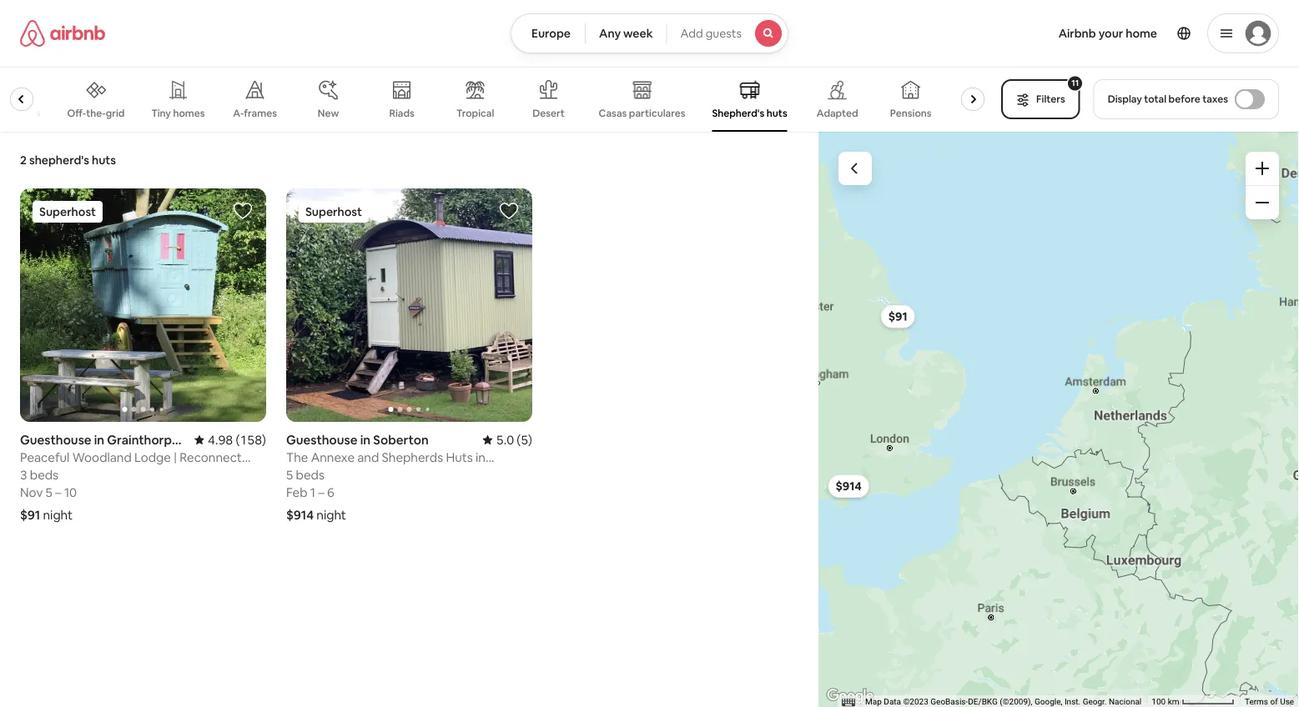 Task type: describe. For each thing, give the bounding box(es) containing it.
10
[[64, 485, 77, 501]]

5 beds feb 1 – 6 $914 night
[[286, 467, 346, 524]]

inst.
[[1062, 698, 1078, 708]]

geogr.
[[1080, 698, 1104, 708]]

5 inside 5 beds feb 1 – 6 $914 night
[[286, 467, 293, 484]]

google image
[[823, 686, 878, 708]]

grid
[[106, 107, 125, 120]]

add to wishlist: guesthouse in grainthorpe louth image
[[233, 201, 253, 221]]

home
[[1126, 26, 1158, 41]]

terms of use
[[1245, 698, 1295, 708]]

6
[[327, 485, 335, 501]]

(158)
[[236, 432, 266, 448]]

use
[[1281, 698, 1295, 708]]

zoom out image
[[1256, 196, 1270, 210]]

beds for 5
[[30, 467, 58, 484]]

beds for 1
[[296, 467, 325, 484]]

map
[[862, 698, 879, 708]]

a-frames
[[233, 107, 277, 120]]

airbnb your home
[[1059, 26, 1158, 41]]

any
[[599, 26, 621, 41]]

– for 3 beds
[[55, 485, 61, 501]]

homes
[[173, 107, 205, 120]]

add guests button
[[667, 13, 789, 53]]

5 inside 3 beds nov 5 – 10 $91 night
[[46, 485, 52, 501]]

week
[[624, 26, 653, 41]]

riads
[[389, 107, 415, 120]]

in
[[360, 432, 371, 448]]

holiday parks
[[961, 107, 1025, 120]]

4.98 out of 5 average rating,  158 reviews image
[[195, 432, 266, 448]]

feb
[[286, 485, 308, 501]]

4.98
[[208, 432, 233, 448]]

europe button
[[511, 13, 586, 53]]

add to wishlist: guesthouse in soberton image
[[499, 201, 519, 221]]

your
[[1099, 26, 1124, 41]]

new
[[318, 107, 339, 120]]

particulares
[[629, 107, 686, 120]]

4.98 (158)
[[208, 432, 266, 448]]

google,
[[1032, 698, 1060, 708]]

night for 10
[[43, 507, 73, 524]]

tiny homes
[[151, 107, 205, 120]]

add guests
[[681, 26, 742, 41]]

group containing off-the-grid
[[0, 67, 1025, 132]]

display total before taxes
[[1108, 93, 1229, 106]]

total
[[1145, 93, 1167, 106]]

2 shepherd's huts
[[20, 153, 116, 168]]

add
[[681, 26, 703, 41]]

$914 inside $914 button
[[842, 494, 868, 509]]

tiny
[[151, 107, 171, 120]]

google map
showing 2 stays. region
[[819, 132, 1300, 708]]

1
[[310, 485, 316, 501]]

night for 6
[[317, 507, 346, 524]]

100 km
[[1149, 698, 1179, 708]]

(5)
[[517, 432, 533, 448]]



Task type: vqa. For each thing, say whether or not it's contained in the screenshot.
adapted
yes



Task type: locate. For each thing, give the bounding box(es) containing it.
1 horizontal spatial huts
[[767, 107, 788, 120]]

2 – from the left
[[318, 485, 325, 501]]

de/bkg
[[965, 698, 995, 708]]

tropical
[[457, 107, 494, 120]]

0 vertical spatial $91
[[898, 311, 918, 326]]

beds right '3'
[[30, 467, 58, 484]]

0 horizontal spatial $914
[[286, 507, 314, 524]]

0 horizontal spatial $91
[[20, 507, 40, 524]]

(©2009),
[[997, 698, 1030, 708]]

5.0 (5)
[[496, 432, 533, 448]]

group for 4.98 (158)
[[20, 189, 266, 423]]

night inside 3 beds nov 5 – 10 $91 night
[[43, 507, 73, 524]]

None search field
[[511, 13, 789, 53]]

1 vertical spatial $91
[[20, 507, 40, 524]]

taxes
[[1203, 93, 1229, 106]]

2
[[20, 153, 27, 168]]

beds inside 3 beds nov 5 – 10 $91 night
[[30, 467, 58, 484]]

0 horizontal spatial 5
[[46, 485, 52, 501]]

filters button
[[1002, 79, 1081, 119]]

guesthouse in soberton
[[286, 432, 429, 448]]

display total before taxes button
[[1094, 79, 1280, 119]]

$914 inside 5 beds feb 1 – 6 $914 night
[[286, 507, 314, 524]]

5 right nov
[[46, 485, 52, 501]]

terms
[[1245, 698, 1269, 708]]

1 vertical spatial huts
[[92, 153, 116, 168]]

terms of use link
[[1245, 698, 1295, 708]]

frames
[[244, 107, 277, 120]]

0 horizontal spatial huts
[[92, 153, 116, 168]]

1 horizontal spatial –
[[318, 485, 325, 501]]

adapted
[[817, 107, 859, 120]]

map data ©2023 geobasis-de/bkg (©2009), google, inst. geogr. nacional
[[862, 698, 1139, 708]]

$91 button
[[891, 307, 925, 330]]

display
[[1108, 93, 1143, 106]]

$91 inside 3 beds nov 5 – 10 $91 night
[[20, 507, 40, 524]]

guesthouse
[[286, 432, 358, 448]]

0 horizontal spatial night
[[43, 507, 73, 524]]

$914 button
[[834, 490, 876, 513]]

casas particulares
[[599, 107, 686, 120]]

beds inside 5 beds feb 1 – 6 $914 night
[[296, 467, 325, 484]]

km
[[1165, 698, 1176, 708]]

any week
[[599, 26, 653, 41]]

night inside 5 beds feb 1 – 6 $914 night
[[317, 507, 346, 524]]

of
[[1271, 698, 1279, 708]]

filters
[[1037, 93, 1066, 106]]

profile element
[[809, 0, 1280, 67]]

– right "1"
[[318, 485, 325, 501]]

1 beds from the left
[[30, 467, 58, 484]]

5 up the feb
[[286, 467, 293, 484]]

shepherd's
[[712, 107, 765, 120]]

nacional
[[1106, 698, 1139, 708]]

1 horizontal spatial 5
[[286, 467, 293, 484]]

pensions
[[891, 107, 932, 120]]

2 beds from the left
[[296, 467, 325, 484]]

any week button
[[585, 13, 667, 53]]

– for 5 beds
[[318, 485, 325, 501]]

before
[[1169, 93, 1201, 106]]

0 horizontal spatial beds
[[30, 467, 58, 484]]

none search field containing europe
[[511, 13, 789, 53]]

night down 10
[[43, 507, 73, 524]]

– inside 3 beds nov 5 – 10 $91 night
[[55, 485, 61, 501]]

europe
[[532, 26, 571, 41]]

5.0 out of 5 average rating,  5 reviews image
[[483, 432, 533, 448]]

1 horizontal spatial night
[[317, 507, 346, 524]]

geobasis-
[[928, 698, 965, 708]]

1 horizontal spatial beds
[[296, 467, 325, 484]]

shepherd's huts
[[712, 107, 788, 120]]

keyboard shortcuts image
[[839, 699, 852, 707]]

zoom in image
[[1256, 162, 1270, 175]]

parks
[[999, 107, 1025, 120]]

shepherd's
[[29, 153, 89, 168]]

data
[[881, 698, 898, 708]]

100 km button
[[1144, 696, 1240, 708]]

huts
[[767, 107, 788, 120], [92, 153, 116, 168]]

group
[[0, 67, 1025, 132], [20, 189, 266, 423], [286, 189, 533, 423]]

night down 6
[[317, 507, 346, 524]]

3 beds nov 5 – 10 $91 night
[[20, 467, 77, 524]]

– inside 5 beds feb 1 – 6 $914 night
[[318, 485, 325, 501]]

night
[[43, 507, 73, 524], [317, 507, 346, 524]]

soberton
[[373, 432, 429, 448]]

$91
[[898, 311, 918, 326], [20, 507, 40, 524]]

airbnb
[[1059, 26, 1097, 41]]

0 horizontal spatial –
[[55, 485, 61, 501]]

off-
[[67, 107, 86, 120]]

guests
[[706, 26, 742, 41]]

the-
[[86, 107, 106, 120]]

off-the-grid
[[67, 107, 125, 120]]

©2023
[[900, 698, 926, 708]]

a-
[[233, 107, 244, 120]]

airbnb your home link
[[1049, 16, 1168, 51]]

1 night from the left
[[43, 507, 73, 524]]

2 night from the left
[[317, 507, 346, 524]]

100
[[1149, 698, 1163, 708]]

5.0
[[496, 432, 514, 448]]

0 vertical spatial huts
[[767, 107, 788, 120]]

$914
[[842, 494, 868, 509], [286, 507, 314, 524]]

1 vertical spatial 5
[[46, 485, 52, 501]]

casas
[[599, 107, 627, 120]]

3
[[20, 467, 27, 484]]

0 vertical spatial 5
[[286, 467, 293, 484]]

5
[[286, 467, 293, 484], [46, 485, 52, 501]]

11
[[1072, 78, 1079, 88]]

beds
[[30, 467, 58, 484], [296, 467, 325, 484]]

– left 10
[[55, 485, 61, 501]]

beds up "1"
[[296, 467, 325, 484]]

–
[[55, 485, 61, 501], [318, 485, 325, 501]]

group for 5.0 (5)
[[286, 189, 533, 423]]

1 horizontal spatial $91
[[898, 311, 918, 326]]

desert
[[533, 107, 565, 120]]

holiday
[[961, 107, 997, 120]]

1 – from the left
[[55, 485, 61, 501]]

$91 inside "button"
[[898, 311, 918, 326]]

1 horizontal spatial $914
[[842, 494, 868, 509]]

nov
[[20, 485, 43, 501]]



